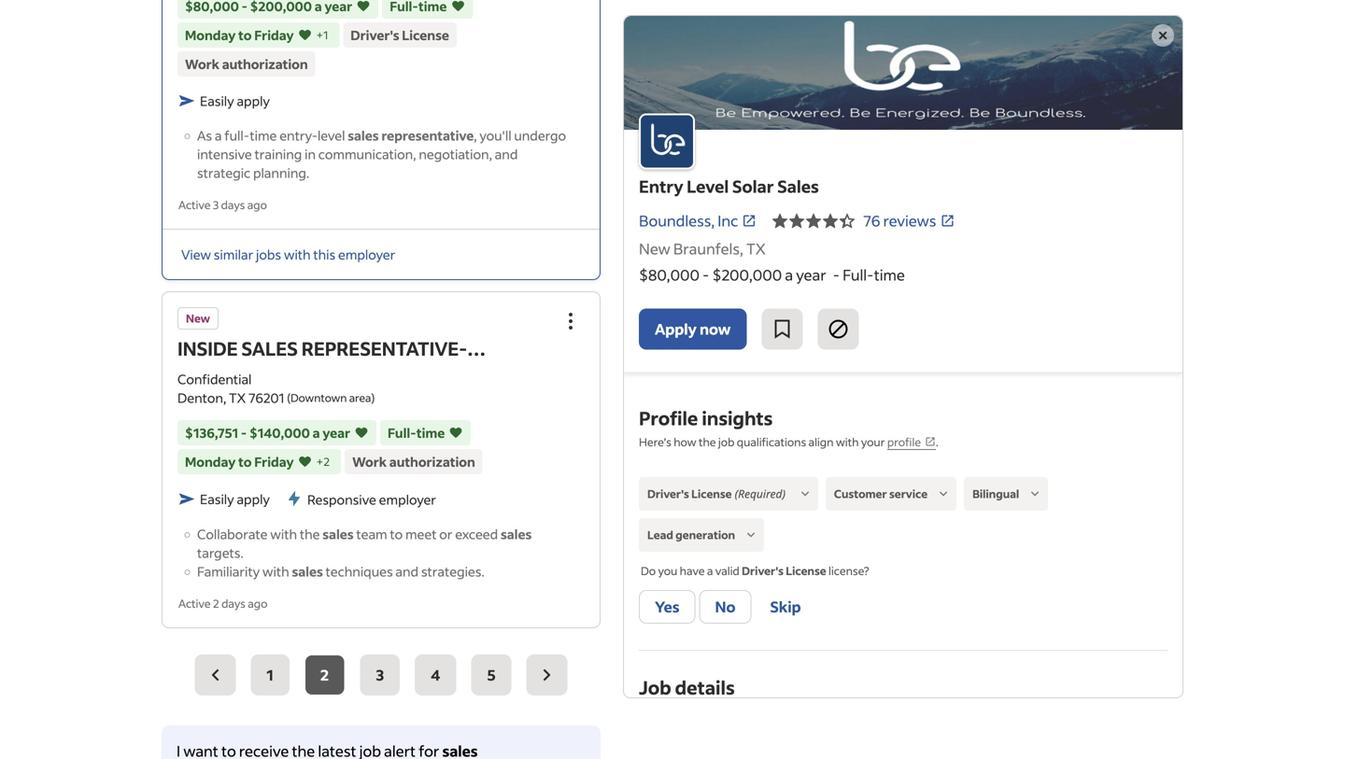 Task type: describe. For each thing, give the bounding box(es) containing it.
meet
[[405, 526, 437, 543]]

license for driver's license
[[402, 27, 449, 43]]

(
[[287, 391, 291, 405]]

downtown
[[291, 391, 347, 405]]

profile
[[887, 435, 921, 449]]

confidential
[[178, 371, 252, 388]]

sales
[[241, 336, 298, 361]]

targets.
[[197, 545, 244, 562]]

friday for work authorization
[[254, 454, 294, 470]]

skip
[[770, 598, 801, 617]]

2 for active
[[213, 597, 219, 611]]

exceed
[[455, 526, 498, 543]]

76
[[864, 211, 880, 230]]

inside
[[178, 336, 238, 361]]

(required)
[[735, 486, 786, 502]]

missing qualification image inside bilingual "button"
[[1027, 486, 1044, 503]]

missing qualification image for customer service
[[935, 486, 952, 503]]

a for do you have a valid driver's license license?
[[707, 564, 713, 578]]

sales up the communication,
[[348, 127, 379, 144]]

do you have a valid driver's license license?
[[641, 564, 869, 578]]

inc
[[718, 211, 738, 230]]

profile
[[639, 406, 698, 430]]

full-
[[225, 127, 250, 144]]

monday for work
[[185, 454, 236, 470]]

customer service button
[[826, 477, 957, 511]]

save this job image
[[771, 318, 794, 341]]

do
[[641, 564, 656, 578]]

industry
[[352, 359, 445, 383]]

braunfels,
[[674, 239, 744, 258]]

0 horizontal spatial work
[[185, 55, 219, 72]]

active for sales
[[178, 197, 211, 212]]

2 horizontal spatial -
[[833, 265, 840, 285]]

profile link
[[887, 435, 936, 450]]

driver's for driver's license
[[351, 27, 399, 43]]

license for driver's license (required)
[[692, 487, 732, 501]]

qualifications
[[737, 435, 807, 449]]

friday for driver's license
[[254, 27, 294, 43]]

0 horizontal spatial matches your preference image
[[298, 26, 313, 44]]

0 vertical spatial employer
[[338, 246, 395, 263]]

2 for +
[[323, 455, 330, 469]]

new for new braunfels, tx
[[639, 239, 671, 258]]

planning.
[[253, 164, 309, 181]]

recession
[[178, 359, 280, 383]]

0 horizontal spatial 3
[[213, 197, 219, 212]]

sales right exceed
[[501, 526, 532, 543]]

boundless,
[[639, 211, 715, 230]]

1 vertical spatial work authorization
[[352, 454, 475, 470]]

76201
[[249, 390, 284, 406]]

monday for driver's
[[185, 27, 236, 43]]

job
[[718, 435, 735, 449]]

0 vertical spatial time
[[250, 127, 277, 144]]

a for $136,751 - $140,000 a year
[[313, 425, 320, 442]]

matches your preference image for full-time
[[449, 424, 464, 442]]

view similar jobs with this employer link
[[181, 246, 395, 263]]

next page image
[[536, 664, 558, 687]]

2 easily apply from the top
[[200, 491, 270, 508]]

with right collaborate at the left bottom of page
[[270, 526, 297, 543]]

representative-
[[302, 336, 467, 361]]

bilingual button
[[964, 477, 1049, 511]]

customer service
[[834, 487, 928, 501]]

no button
[[699, 591, 752, 624]]

denton,
[[178, 390, 226, 406]]

$140,000
[[249, 425, 310, 442]]

1 easily from the top
[[200, 92, 234, 109]]

yes button
[[639, 591, 696, 624]]

new for new
[[186, 311, 210, 326]]

representative
[[382, 127, 474, 144]]

4 link
[[415, 655, 456, 696]]

lead generation
[[648, 528, 735, 542]]

1 link
[[251, 655, 289, 696]]

2 vertical spatial 2
[[320, 666, 329, 685]]

inside sales representative- recession proof industry button
[[178, 336, 486, 383]]

apply now button
[[639, 309, 747, 350]]

days for sales
[[221, 197, 245, 212]]

- for $136,751 - $140,000 a year
[[241, 425, 247, 442]]

2 apply from the top
[[237, 491, 270, 508]]

skip button
[[755, 591, 816, 624]]

entry-
[[280, 127, 318, 144]]

solar
[[732, 176, 774, 197]]

tx for braunfels,
[[746, 239, 766, 258]]

this
[[313, 246, 336, 263]]

0 vertical spatial full-
[[843, 265, 874, 285]]

generation
[[676, 528, 735, 542]]

year for $140,000
[[323, 425, 350, 442]]

yes
[[655, 598, 680, 617]]

with left your
[[836, 435, 859, 449]]

active 3 days ago
[[178, 197, 267, 212]]

similar
[[214, 246, 253, 263]]

sales left team
[[323, 526, 354, 543]]

apply now
[[655, 320, 731, 339]]

sales left techniques
[[292, 563, 323, 580]]

collaborate with the sales team to meet or exceed sales targets. familiarity with sales techniques and strategies.
[[197, 526, 532, 580]]

techniques
[[326, 563, 393, 580]]

job
[[639, 676, 671, 700]]

2 horizontal spatial driver's
[[742, 564, 784, 578]]

driver's for driver's license (required)
[[648, 487, 689, 501]]

proof
[[284, 359, 348, 383]]

negotiation,
[[419, 146, 492, 162]]

0 vertical spatial work authorization
[[185, 55, 308, 72]]

as a full-time entry-level sales representative
[[197, 127, 474, 144]]

lead generation button
[[639, 519, 764, 552]]

to inside collaborate with the sales team to meet or exceed sales targets. familiarity with sales techniques and strategies.
[[390, 526, 403, 543]]

customer
[[834, 487, 887, 501]]



Task type: vqa. For each thing, say whether or not it's contained in the screenshot.
Crown
no



Task type: locate. For each thing, give the bounding box(es) containing it.
1 vertical spatial friday
[[254, 454, 294, 470]]

1 vertical spatial tx
[[229, 390, 246, 406]]

friday left + 1
[[254, 27, 294, 43]]

0 horizontal spatial new
[[186, 311, 210, 326]]

1 horizontal spatial time
[[417, 425, 445, 442]]

$200,000
[[712, 265, 782, 285]]

strategic
[[197, 164, 251, 181]]

0 vertical spatial +
[[316, 27, 323, 42]]

2 easily from the top
[[200, 491, 234, 508]]

authorization
[[222, 55, 308, 72], [389, 454, 475, 470]]

0 vertical spatial authorization
[[222, 55, 308, 72]]

1 vertical spatial authorization
[[389, 454, 475, 470]]

0 vertical spatial easily
[[200, 92, 234, 109]]

close job details image
[[1152, 24, 1174, 47]]

0 horizontal spatial and
[[396, 563, 419, 580]]

0 vertical spatial matches your preference image
[[451, 0, 466, 15]]

2 horizontal spatial time
[[874, 265, 905, 285]]

0 vertical spatial license
[[402, 27, 449, 43]]

0 horizontal spatial 1
[[267, 666, 274, 685]]

1 left driver's license
[[323, 27, 328, 42]]

0 vertical spatial tx
[[746, 239, 766, 258]]

0 horizontal spatial driver's
[[351, 27, 399, 43]]

- up the not interested image
[[833, 265, 840, 285]]

1 friday from the top
[[254, 27, 294, 43]]

missing qualification image inside customer service button
[[935, 486, 952, 503]]

in
[[305, 146, 316, 162]]

year down 4.3 out of 5 stars image
[[796, 265, 827, 285]]

license inside driver's license (required)
[[692, 487, 732, 501]]

matches your preference image right full-time
[[449, 424, 464, 442]]

ago down familiarity
[[248, 597, 268, 611]]

2 up responsive
[[323, 455, 330, 469]]

driver's license (required)
[[648, 486, 786, 502]]

1 missing qualification image from the left
[[797, 486, 814, 503]]

2 vertical spatial license
[[786, 564, 827, 578]]

and inside collaborate with the sales team to meet or exceed sales targets. familiarity with sales techniques and strategies.
[[396, 563, 419, 580]]

0 horizontal spatial missing qualification image
[[797, 486, 814, 503]]

+
[[316, 27, 323, 42], [316, 455, 323, 469]]

service
[[889, 487, 928, 501]]

the for with
[[300, 526, 320, 543]]

0 vertical spatial to
[[238, 27, 252, 43]]

active down familiarity
[[178, 597, 211, 611]]

missing qualification image for lead generation
[[743, 527, 760, 544]]

work up as
[[185, 55, 219, 72]]

1 vertical spatial new
[[186, 311, 210, 326]]

to right team
[[390, 526, 403, 543]]

with right familiarity
[[262, 563, 289, 580]]

0 vertical spatial and
[[495, 146, 518, 162]]

level
[[687, 176, 729, 197]]

2 friday from the top
[[254, 454, 294, 470]]

1 horizontal spatial work authorization
[[352, 454, 475, 470]]

1 vertical spatial apply
[[237, 491, 270, 508]]

active for familiarity with
[[178, 597, 211, 611]]

boundless, inc
[[639, 211, 738, 230]]

0 vertical spatial active
[[178, 197, 211, 212]]

details
[[675, 676, 735, 700]]

work up the responsive employer
[[352, 454, 387, 470]]

1 vertical spatial driver's
[[648, 487, 689, 501]]

1 vertical spatial work
[[352, 454, 387, 470]]

job details
[[639, 676, 735, 700]]

0 horizontal spatial the
[[300, 526, 320, 543]]

3 link
[[360, 655, 400, 696]]

easily apply up the full-
[[200, 92, 270, 109]]

and down you'll
[[495, 146, 518, 162]]

76 reviews link
[[864, 211, 955, 230]]

employer
[[338, 246, 395, 263], [379, 491, 436, 508]]

sales
[[777, 176, 819, 197]]

matches your preference image down area
[[354, 424, 369, 442]]

2 vertical spatial driver's
[[742, 564, 784, 578]]

not interested image
[[827, 318, 850, 341]]

time down 76 reviews at the top right of page
[[874, 265, 905, 285]]

matches your preference image for $136,751 - $140,000 a year
[[354, 424, 369, 442]]

view similar jobs with this employer
[[181, 246, 395, 263]]

time
[[250, 127, 277, 144], [874, 265, 905, 285], [417, 425, 445, 442]]

missing qualification image right (required)
[[797, 486, 814, 503]]

a for $80,000 - $200,000 a year - full-time
[[785, 265, 793, 285]]

0 vertical spatial 2
[[323, 455, 330, 469]]

+ for work
[[316, 455, 323, 469]]

0 horizontal spatial authorization
[[222, 55, 308, 72]]

you'll
[[480, 127, 512, 144]]

+ up responsive
[[316, 455, 323, 469]]

missing qualification image
[[935, 486, 952, 503], [743, 527, 760, 544]]

with left the this
[[284, 246, 311, 263]]

a right $200,000
[[785, 265, 793, 285]]

days down "strategic"
[[221, 197, 245, 212]]

missing qualification image inside "lead generation" button
[[743, 527, 760, 544]]

$80,000
[[639, 265, 700, 285]]

1 vertical spatial employer
[[379, 491, 436, 508]]

matches your preference image for monday to friday
[[298, 453, 313, 471]]

and down meet
[[396, 563, 419, 580]]

boundless, inc link
[[639, 210, 757, 232]]

+ left driver's license
[[316, 27, 323, 42]]

2 vertical spatial to
[[390, 526, 403, 543]]

the left job
[[699, 435, 716, 449]]

ago for sales
[[247, 197, 267, 212]]

1 horizontal spatial authorization
[[389, 454, 475, 470]]

responsive employer
[[307, 491, 436, 508]]

how
[[674, 435, 697, 449]]

job actions for inside sales representative- recession proof industry is collapsed image
[[560, 310, 582, 333]]

new up $80,000
[[639, 239, 671, 258]]

to for driver's license
[[238, 27, 252, 43]]

1 vertical spatial easily apply
[[200, 491, 270, 508]]

confidential denton, tx 76201 ( downtown area )
[[178, 371, 375, 406]]

time down industry
[[417, 425, 445, 442]]

apply
[[655, 320, 697, 339]]

to down $136,751 - $140,000 a year
[[238, 454, 252, 470]]

new braunfels, tx
[[639, 239, 766, 258]]

apply
[[237, 92, 270, 109], [237, 491, 270, 508]]

the for how
[[699, 435, 716, 449]]

0 horizontal spatial time
[[250, 127, 277, 144]]

matches your preference image up driver's license
[[356, 0, 371, 15]]

days down familiarity
[[222, 597, 246, 611]]

apply up the full-
[[237, 92, 270, 109]]

now
[[700, 320, 731, 339]]

+ for driver's
[[316, 27, 323, 42]]

1 easily apply from the top
[[200, 92, 270, 109]]

lead
[[648, 528, 674, 542]]

work authorization
[[185, 55, 308, 72], [352, 454, 475, 470]]

1 vertical spatial active
[[178, 597, 211, 611]]

0 horizontal spatial -
[[241, 425, 247, 442]]

ago for familiarity with
[[248, 597, 268, 611]]

new
[[639, 239, 671, 258], [186, 311, 210, 326]]

1 horizontal spatial -
[[703, 265, 709, 285]]

1 vertical spatial 3
[[376, 666, 384, 685]]

work authorization up the full-
[[185, 55, 308, 72]]

the down responsive
[[300, 526, 320, 543]]

the inside collaborate with the sales team to meet or exceed sales targets. familiarity with sales techniques and strategies.
[[300, 526, 320, 543]]

0 vertical spatial monday to friday
[[185, 27, 294, 43]]

area
[[349, 391, 371, 405]]

1 + from the top
[[316, 27, 323, 42]]

1 vertical spatial license
[[692, 487, 732, 501]]

$136,751 - $140,000 a year
[[185, 425, 350, 442]]

3 right the 2 link
[[376, 666, 384, 685]]

$80,000 - $200,000 a year - full-time
[[639, 265, 905, 285]]

1 horizontal spatial missing qualification image
[[1027, 486, 1044, 503]]

missing qualification image right the service
[[935, 486, 952, 503]]

driver's inside driver's license (required)
[[648, 487, 689, 501]]

here's
[[639, 435, 672, 449]]

missing qualification image up do you have a valid driver's license license?
[[743, 527, 760, 544]]

2 active from the top
[[178, 597, 211, 611]]

tx inside confidential denton, tx 76201 ( downtown area )
[[229, 390, 246, 406]]

1 horizontal spatial 1
[[323, 27, 328, 42]]

2 monday from the top
[[185, 454, 236, 470]]

2 horizontal spatial license
[[786, 564, 827, 578]]

0 horizontal spatial license
[[402, 27, 449, 43]]

1 vertical spatial easily
[[200, 491, 234, 508]]

1 horizontal spatial full-
[[843, 265, 874, 285]]

reviews
[[883, 211, 937, 230]]

driver's right valid
[[742, 564, 784, 578]]

easily up collaborate at the left bottom of page
[[200, 491, 234, 508]]

communication,
[[318, 146, 416, 162]]

boundless, inc logo image
[[624, 16, 1183, 130], [639, 113, 695, 169]]

0 vertical spatial the
[[699, 435, 716, 449]]

0 horizontal spatial tx
[[229, 390, 246, 406]]

3 down "strategic"
[[213, 197, 219, 212]]

0 vertical spatial missing qualification image
[[935, 486, 952, 503]]

0 vertical spatial days
[[221, 197, 245, 212]]

active down "strategic"
[[178, 197, 211, 212]]

0 horizontal spatial missing qualification image
[[743, 527, 760, 544]]

jobs
[[256, 246, 281, 263]]

0 horizontal spatial year
[[323, 425, 350, 442]]

driver's right + 1
[[351, 27, 399, 43]]

valid
[[715, 564, 740, 578]]

training
[[255, 146, 302, 162]]

0 horizontal spatial work authorization
[[185, 55, 308, 72]]

missing qualification image
[[797, 486, 814, 503], [1027, 486, 1044, 503]]

0 vertical spatial friday
[[254, 27, 294, 43]]

level
[[318, 127, 345, 144]]

1 vertical spatial matches your preference image
[[298, 26, 313, 44]]

- right $136,751 on the bottom of the page
[[241, 425, 247, 442]]

here's how the job qualifications align with your
[[639, 435, 887, 449]]

- down braunfels,
[[703, 265, 709, 285]]

1 horizontal spatial work
[[352, 454, 387, 470]]

a right as
[[215, 127, 222, 144]]

0 vertical spatial ago
[[247, 197, 267, 212]]

1 horizontal spatial license
[[692, 487, 732, 501]]

your
[[861, 435, 885, 449]]

monday to friday for work
[[185, 454, 294, 470]]

tx for denton,
[[229, 390, 246, 406]]

tx up $200,000
[[746, 239, 766, 258]]

1 vertical spatial and
[[396, 563, 419, 580]]

)
[[371, 391, 375, 405]]

authorization up the full-
[[222, 55, 308, 72]]

active 2 days ago
[[178, 597, 268, 611]]

1 horizontal spatial matches your preference image
[[451, 0, 466, 15]]

driver's license
[[351, 27, 449, 43]]

or
[[439, 526, 453, 543]]

as
[[197, 127, 212, 144]]

employer up meet
[[379, 491, 436, 508]]

1 vertical spatial ago
[[248, 597, 268, 611]]

0 vertical spatial 1
[[323, 27, 328, 42]]

with
[[284, 246, 311, 263], [836, 435, 859, 449], [270, 526, 297, 543], [262, 563, 289, 580]]

to for work authorization
[[238, 454, 252, 470]]

2
[[323, 455, 330, 469], [213, 597, 219, 611], [320, 666, 329, 685]]

1 monday to friday from the top
[[185, 27, 294, 43]]

full- down 76
[[843, 265, 874, 285]]

authorization down full-time
[[389, 454, 475, 470]]

0 vertical spatial easily apply
[[200, 92, 270, 109]]

collaborate
[[197, 526, 268, 543]]

0 horizontal spatial full-
[[388, 425, 417, 442]]

5 link
[[471, 655, 512, 696]]

4.3 out of 5 stars image
[[772, 210, 856, 232]]

matches your preference image left + 2
[[298, 453, 313, 471]]

year for $200,000
[[796, 265, 827, 285]]

1 horizontal spatial year
[[796, 265, 827, 285]]

to left + 1
[[238, 27, 252, 43]]

1 horizontal spatial and
[[495, 146, 518, 162]]

3
[[213, 197, 219, 212], [376, 666, 384, 685]]

insights
[[702, 406, 773, 430]]

license?
[[829, 564, 869, 578]]

2 monday to friday from the top
[[185, 454, 294, 470]]

+ 1
[[316, 27, 328, 42]]

intensive
[[197, 146, 252, 162]]

a up + 2
[[313, 425, 320, 442]]

1 horizontal spatial driver's
[[648, 487, 689, 501]]

1 vertical spatial to
[[238, 454, 252, 470]]

missing qualification image right bilingual
[[1027, 486, 1044, 503]]

0 vertical spatial driver's
[[351, 27, 399, 43]]

1 horizontal spatial new
[[639, 239, 671, 258]]

, you'll undergo intensive training in communication, negotiation, and strategic planning.
[[197, 127, 566, 181]]

1 horizontal spatial 3
[[376, 666, 384, 685]]

view
[[181, 246, 211, 263]]

monday to friday
[[185, 27, 294, 43], [185, 454, 294, 470]]

2 right 1 link
[[320, 666, 329, 685]]

1 vertical spatial missing qualification image
[[743, 527, 760, 544]]

monday to friday left + 1
[[185, 27, 294, 43]]

1 vertical spatial days
[[222, 597, 246, 611]]

2 down familiarity
[[213, 597, 219, 611]]

matches your preference image
[[451, 0, 466, 15], [298, 26, 313, 44]]

1 horizontal spatial missing qualification image
[[935, 486, 952, 503]]

tx down recession
[[229, 390, 246, 406]]

.
[[936, 435, 939, 449]]

1 active from the top
[[178, 197, 211, 212]]

license
[[402, 27, 449, 43], [692, 487, 732, 501], [786, 564, 827, 578]]

employer right the this
[[338, 246, 395, 263]]

1 left the 2 link
[[267, 666, 274, 685]]

profile insights
[[639, 406, 773, 430]]

1 monday from the top
[[185, 27, 236, 43]]

+ 2
[[316, 455, 330, 469]]

5
[[487, 666, 496, 685]]

year up + 2
[[323, 425, 350, 442]]

1 vertical spatial 1
[[267, 666, 274, 685]]

and inside , you'll undergo intensive training in communication, negotiation, and strategic planning.
[[495, 146, 518, 162]]

1 horizontal spatial tx
[[746, 239, 766, 258]]

monday to friday down $136,751 on the bottom of the page
[[185, 454, 294, 470]]

team
[[356, 526, 387, 543]]

1 vertical spatial 2
[[213, 597, 219, 611]]

work authorization down full-time
[[352, 454, 475, 470]]

entry level solar sales
[[639, 176, 819, 197]]

you
[[658, 564, 678, 578]]

responsive
[[307, 491, 376, 508]]

ago down planning.
[[247, 197, 267, 212]]

time up training
[[250, 127, 277, 144]]

new up inside
[[186, 311, 210, 326]]

0 vertical spatial year
[[796, 265, 827, 285]]

1 vertical spatial monday to friday
[[185, 454, 294, 470]]

2 + from the top
[[316, 455, 323, 469]]

2 missing qualification image from the left
[[1027, 486, 1044, 503]]

apply up collaborate at the left bottom of page
[[237, 491, 270, 508]]

friday down $140,000
[[254, 454, 294, 470]]

a left valid
[[707, 564, 713, 578]]

1 vertical spatial monday
[[185, 454, 236, 470]]

align
[[809, 435, 834, 449]]

easily up as
[[200, 92, 234, 109]]

0 vertical spatial 3
[[213, 197, 219, 212]]

previous page image
[[204, 664, 226, 687]]

full- down industry
[[388, 425, 417, 442]]

bilingual
[[973, 487, 1020, 501]]

1 horizontal spatial the
[[699, 435, 716, 449]]

1 vertical spatial +
[[316, 455, 323, 469]]

1 vertical spatial time
[[874, 265, 905, 285]]

1 vertical spatial year
[[323, 425, 350, 442]]

driver's up lead
[[648, 487, 689, 501]]

2 vertical spatial time
[[417, 425, 445, 442]]

0 vertical spatial new
[[639, 239, 671, 258]]

0 vertical spatial monday
[[185, 27, 236, 43]]

monday to friday for driver's
[[185, 27, 294, 43]]

easily apply up collaborate at the left bottom of page
[[200, 491, 270, 508]]

1
[[323, 27, 328, 42], [267, 666, 274, 685]]

matches your preference image
[[356, 0, 371, 15], [354, 424, 369, 442], [449, 424, 464, 442], [298, 453, 313, 471]]

$136,751
[[185, 425, 238, 442]]

1 apply from the top
[[237, 92, 270, 109]]

0 vertical spatial work
[[185, 55, 219, 72]]

1 vertical spatial the
[[300, 526, 320, 543]]

days for familiarity with
[[222, 597, 246, 611]]

have
[[680, 564, 705, 578]]

4
[[431, 666, 440, 685]]

entry
[[639, 176, 683, 197]]

- for $80,000 - $200,000 a year - full-time
[[703, 265, 709, 285]]



